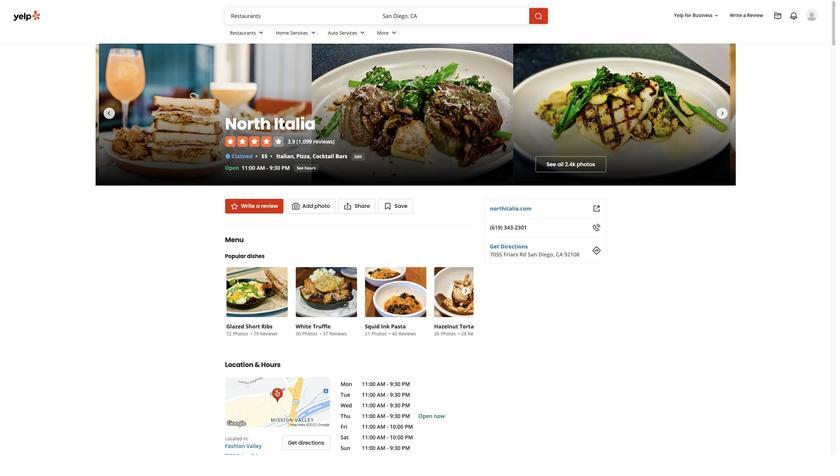 Task type: describe. For each thing, give the bounding box(es) containing it.
2 , from the left
[[310, 153, 312, 160]]

11:00 for mon
[[362, 381, 376, 388]]

hazelnut
[[435, 323, 459, 330]]

write a review link
[[728, 9, 766, 21]]

photo of north italia - san diego, ca, us. short rib hash  (weekend brunch) image
[[0, 44, 99, 186]]

hazelnut torta image
[[435, 267, 496, 317]]

italian link
[[277, 153, 294, 160]]

ribs
[[262, 323, 273, 330]]

get for get directions 7055 friars rd san diego, ca 92108
[[490, 243, 500, 250]]

see all 2.4k photos
[[547, 161, 596, 168]]

see hours
[[297, 165, 316, 171]]

reviews for glazed short ribs
[[260, 331, 278, 337]]

pm for fri
[[405, 423, 413, 431]]

torta
[[460, 323, 474, 330]]

notifications image
[[791, 12, 799, 20]]

located in: fashion valley
[[225, 436, 262, 450]]

11:00 for fri
[[362, 423, 376, 431]]

10:00 for fri
[[390, 423, 404, 431]]

3.9 (1,099 reviews)
[[288, 138, 335, 145]]

home services
[[276, 30, 308, 36]]

hours
[[261, 360, 281, 370]]

photos inside hazelnut torta 26 photos
[[441, 331, 456, 337]]

11:00 for sun
[[362, 445, 376, 452]]

none field find
[[231, 12, 372, 20]]

fri
[[341, 423, 348, 431]]

(1,099
[[297, 138, 312, 145]]

37
[[323, 331, 328, 337]]

short
[[246, 323, 260, 330]]

open 11:00 am - 9:30 pm
[[225, 164, 290, 172]]

3.9 star rating image
[[225, 136, 284, 147]]

write for write a review
[[730, 12, 743, 18]]

0 vertical spatial next image
[[719, 109, 727, 117]]

home services link
[[271, 24, 323, 43]]

location
[[225, 360, 254, 370]]

in:
[[244, 436, 249, 442]]

2301
[[515, 224, 527, 231]]

11:00 am - 9:30 pm for thu
[[362, 413, 410, 420]]

am for fri
[[377, 423, 386, 431]]

all
[[558, 161, 564, 168]]

see all 2.4k photos link
[[536, 156, 607, 172]]

more
[[377, 30, 389, 36]]

glazed short ribs image
[[227, 267, 288, 317]]

add
[[303, 202, 313, 210]]

photo
[[315, 202, 330, 210]]

pizza
[[297, 153, 310, 160]]

(619)
[[490, 224, 503, 231]]

write a review
[[730, 12, 764, 18]]

40
[[392, 331, 398, 337]]

pm for sat
[[405, 434, 413, 441]]

21
[[365, 331, 371, 337]]

24 chevron down v2 image for auto services
[[359, 29, 367, 37]]

location & hours element
[[215, 349, 485, 455]]

7055
[[490, 251, 503, 258]]

11:00 for sat
[[362, 434, 376, 441]]

save
[[395, 202, 408, 210]]

get directions link
[[490, 243, 529, 250]]

services for home services
[[291, 30, 308, 36]]

open now
[[419, 413, 445, 420]]

24 star v2 image
[[231, 202, 239, 210]]

truffle
[[313, 323, 331, 330]]

business
[[693, 12, 713, 18]]

location & hours
[[225, 360, 281, 370]]

16 chevron down v2 image
[[714, 13, 720, 18]]

bars
[[336, 153, 348, 160]]

see for see hours
[[297, 165, 304, 171]]

40 reviews
[[392, 331, 416, 337]]

get directions link
[[282, 436, 330, 450]]

11:00 for thu
[[362, 413, 376, 420]]

9:30 for mon
[[390, 381, 401, 388]]

28 reviews
[[462, 331, 486, 337]]

auto
[[328, 30, 339, 36]]

cocktail bars link
[[313, 153, 348, 160]]

pm for mon
[[402, 381, 410, 388]]

11:00 for wed
[[362, 402, 376, 409]]

mon
[[341, 381, 352, 388]]

business categories element
[[225, 24, 819, 43]]

sat
[[341, 434, 349, 441]]

restaurants
[[230, 30, 256, 36]]

popular dishes
[[225, 253, 265, 260]]

squid
[[365, 323, 380, 330]]

share
[[355, 202, 370, 210]]

squid ink pasta image
[[365, 267, 427, 317]]

open for open 11:00 am - 9:30 pm
[[225, 164, 239, 172]]

services for auto services
[[340, 30, 357, 36]]

30
[[296, 331, 301, 337]]

hazelnut torta 26 photos
[[435, 323, 474, 337]]

am for sun
[[377, 445, 386, 452]]

reviews for white truffle
[[330, 331, 347, 337]]

thu
[[341, 413, 351, 420]]

glazed
[[227, 323, 244, 330]]

sun
[[341, 445, 351, 452]]

northitalia.com link
[[490, 205, 532, 212]]

photo of north italia - san diego, ca, us. grilled wild striped bass image
[[514, 44, 731, 186]]

343-
[[504, 224, 515, 231]]

projects image
[[775, 12, 783, 20]]

0 horizontal spatial next image
[[462, 287, 470, 295]]

auto services link
[[323, 24, 372, 43]]

directions
[[299, 439, 325, 447]]

share button
[[339, 199, 376, 214]]

see hours link
[[294, 164, 319, 172]]

get directions
[[288, 439, 325, 447]]

north
[[225, 113, 271, 135]]

24 chevron down v2 image
[[310, 29, 318, 37]]

friars
[[504, 251, 519, 258]]

79
[[254, 331, 259, 337]]

restaurants link
[[225, 24, 271, 43]]

save button
[[379, 199, 413, 214]]

am for mon
[[377, 381, 386, 388]]

am for wed
[[377, 402, 386, 409]]

a for review
[[256, 202, 260, 210]]

directions
[[501, 243, 529, 250]]

white truffle 30 photos
[[296, 323, 331, 337]]

claimed
[[232, 153, 253, 160]]

(619) 343-2301
[[490, 224, 527, 231]]

9:30 for tue
[[390, 391, 401, 399]]

&
[[255, 360, 260, 370]]

11:00 am - 9:30 pm for wed
[[362, 402, 410, 409]]

photo of north italia - san diego, ca, us. italian butter cake image
[[731, 44, 837, 186]]

- for sat
[[387, 434, 389, 441]]

- for mon
[[387, 381, 389, 388]]

more link
[[372, 24, 404, 43]]

popular
[[225, 253, 246, 260]]

pm for tue
[[402, 391, 410, 399]]

pm for sun
[[402, 445, 410, 452]]

user actions element
[[669, 8, 828, 49]]

get for get directions
[[288, 439, 297, 447]]

- for wed
[[387, 402, 389, 409]]



Task type: locate. For each thing, give the bounding box(es) containing it.
italian , pizza , cocktail bars
[[277, 153, 348, 160]]

3 reviews from the left
[[399, 331, 416, 337]]

reviews right "37"
[[330, 331, 347, 337]]

24 chevron down v2 image inside more link
[[390, 29, 398, 37]]

none field "near"
[[383, 12, 524, 20]]

26
[[435, 331, 440, 337]]

0 horizontal spatial ,
[[294, 153, 295, 160]]

get left directions
[[288, 439, 297, 447]]

11:00 right sun
[[362, 445, 376, 452]]

24 chevron down v2 image inside the restaurants link
[[257, 29, 265, 37]]

- for tue
[[387, 391, 389, 399]]

review
[[748, 12, 764, 18]]

yelp
[[675, 12, 684, 18]]

1 vertical spatial open
[[419, 413, 433, 420]]

photos
[[233, 331, 248, 337], [302, 331, 318, 337], [372, 331, 387, 337], [441, 331, 456, 337]]

see
[[547, 161, 557, 168], [297, 165, 304, 171]]

yelp for business
[[675, 12, 713, 18]]

, up hours
[[310, 153, 312, 160]]

24 chevron down v2 image inside auto services "link"
[[359, 29, 367, 37]]

am for sat
[[377, 434, 386, 441]]

None field
[[231, 12, 372, 20], [383, 12, 524, 20]]

1 horizontal spatial 24 chevron down v2 image
[[359, 29, 367, 37]]

white truffle image
[[296, 267, 357, 317]]

24 chevron down v2 image
[[257, 29, 265, 37], [359, 29, 367, 37], [390, 29, 398, 37]]

2 horizontal spatial 24 chevron down v2 image
[[390, 29, 398, 37]]

reviews down torta
[[468, 331, 486, 337]]

previous image inside menu element
[[229, 287, 237, 295]]

10:00 for sat
[[390, 434, 404, 441]]

9:30 for sun
[[390, 445, 401, 452]]

1 horizontal spatial next image
[[719, 109, 727, 117]]

reviews for hazelnut torta
[[468, 331, 486, 337]]

1 11:00 am - 10:00 pm from the top
[[362, 423, 413, 431]]

0 horizontal spatial services
[[291, 30, 308, 36]]

2.4k
[[565, 161, 576, 168]]

wed
[[341, 402, 352, 409]]

0 vertical spatial get
[[490, 243, 500, 250]]

photos down "white"
[[302, 331, 318, 337]]

3.9
[[288, 138, 295, 145]]

2 none field from the left
[[383, 12, 524, 20]]

24 directions v2 image
[[593, 247, 601, 255]]

previous image
[[105, 109, 113, 117], [229, 287, 237, 295]]

11:00 right fri
[[362, 423, 376, 431]]

1 reviews from the left
[[260, 331, 278, 337]]

0 horizontal spatial write
[[241, 202, 255, 210]]

photos down hazelnut
[[441, 331, 456, 337]]

write a review
[[241, 202, 278, 210]]

2 reviews from the left
[[330, 331, 347, 337]]

pm
[[282, 164, 290, 172], [402, 381, 410, 388], [402, 391, 410, 399], [402, 402, 410, 409], [402, 413, 410, 420], [405, 423, 413, 431], [405, 434, 413, 441], [402, 445, 410, 452]]

reviews)
[[314, 138, 335, 145]]

10:00
[[390, 423, 404, 431], [390, 434, 404, 441]]

get inside location & hours element
[[288, 439, 297, 447]]

0 vertical spatial 11:00 am - 10:00 pm
[[362, 423, 413, 431]]

11:00
[[242, 164, 256, 172], [362, 381, 376, 388], [362, 391, 376, 399], [362, 402, 376, 409], [362, 413, 376, 420], [362, 423, 376, 431], [362, 434, 376, 441], [362, 445, 376, 452]]

for
[[686, 12, 692, 18]]

menu
[[225, 235, 244, 245]]

see for see all 2.4k photos
[[547, 161, 557, 168]]

open left now
[[419, 413, 433, 420]]

11:00 am - 9:30 pm for mon
[[362, 381, 410, 388]]

2 11:00 am - 10:00 pm from the top
[[362, 434, 413, 441]]

am for tue
[[377, 391, 386, 399]]

photos inside white truffle 30 photos
[[302, 331, 318, 337]]

get up 7055
[[490, 243, 500, 250]]

9:30 for thu
[[390, 413, 401, 420]]

1 photos from the left
[[233, 331, 248, 337]]

dishes
[[247, 253, 265, 260]]

reviews for squid ink pasta
[[399, 331, 416, 337]]

write inside the 'user actions' element
[[730, 12, 743, 18]]

tyler b. image
[[807, 9, 819, 21]]

0 vertical spatial previous image
[[105, 109, 113, 117]]

11:00 am - 9:30 pm for tue
[[362, 391, 410, 399]]

24 external link v2 image
[[593, 205, 601, 213]]

24 chevron down v2 image for restaurants
[[257, 29, 265, 37]]

write a review link
[[225, 199, 284, 214]]

a for review
[[744, 12, 747, 18]]

24 camera v2 image
[[292, 202, 300, 210]]

1 vertical spatial previous image
[[229, 287, 237, 295]]

add photo
[[303, 202, 330, 210]]

24 chevron down v2 image right more
[[390, 29, 398, 37]]

open for open now
[[419, 413, 433, 420]]

(1,099 reviews) link
[[297, 138, 335, 145]]

None search field
[[226, 8, 550, 24]]

11:00 right thu
[[362, 413, 376, 420]]

a left the review
[[256, 202, 260, 210]]

11:00 right tue
[[362, 391, 376, 399]]

3 photos from the left
[[372, 331, 387, 337]]

northitalia.com
[[490, 205, 532, 212]]

11:00 for tue
[[362, 391, 376, 399]]

services inside "link"
[[340, 30, 357, 36]]

2 11:00 am - 9:30 pm from the top
[[362, 391, 410, 399]]

rd
[[520, 251, 527, 258]]

2 10:00 from the top
[[390, 434, 404, 441]]

open down the 16 claim filled v2 icon
[[225, 164, 239, 172]]

white
[[296, 323, 312, 330]]

am for thu
[[377, 413, 386, 420]]

1 horizontal spatial ,
[[310, 153, 312, 160]]

services right auto
[[340, 30, 357, 36]]

am
[[257, 164, 265, 172], [377, 381, 386, 388], [377, 391, 386, 399], [377, 402, 386, 409], [377, 413, 386, 420], [377, 423, 386, 431], [377, 434, 386, 441], [377, 445, 386, 452]]

previous image for the topmost the next icon
[[105, 109, 113, 117]]

1 horizontal spatial open
[[419, 413, 433, 420]]

cocktail
[[313, 153, 334, 160]]

0 vertical spatial write
[[730, 12, 743, 18]]

1 vertical spatial 11:00 am - 10:00 pm
[[362, 434, 413, 441]]

9:30 for wed
[[390, 402, 401, 409]]

11:00 right wed
[[362, 402, 376, 409]]

1 vertical spatial next image
[[462, 287, 470, 295]]

photo of north italia - san diego, ca, us. beef tenderloin w/ roman gnocchi image
[[312, 44, 514, 186]]

1 horizontal spatial none field
[[383, 12, 524, 20]]

open inside location & hours element
[[419, 413, 433, 420]]

reviews
[[260, 331, 278, 337], [330, 331, 347, 337], [399, 331, 416, 337], [468, 331, 486, 337]]

0 vertical spatial open
[[225, 164, 239, 172]]

2 services from the left
[[340, 30, 357, 36]]

photos down ink
[[372, 331, 387, 337]]

located
[[225, 436, 242, 442]]

28
[[462, 331, 467, 337]]

squid ink pasta 21 photos
[[365, 323, 406, 337]]

menu element
[[215, 224, 497, 339]]

11:00 am - 10:00 pm for sat
[[362, 434, 413, 441]]

0 vertical spatial a
[[744, 12, 747, 18]]

,
[[294, 153, 295, 160], [310, 153, 312, 160]]

0 horizontal spatial previous image
[[105, 109, 113, 117]]

24 chevron down v2 image right auto services
[[359, 29, 367, 37]]

get directions 7055 friars rd san diego, ca 92108
[[490, 243, 580, 258]]

previous image for the next icon to the left
[[229, 287, 237, 295]]

reviews down ribs
[[260, 331, 278, 337]]

11:00 right sat
[[362, 434, 376, 441]]

home
[[276, 30, 289, 36]]

diego,
[[539, 251, 555, 258]]

italian
[[277, 153, 294, 160]]

photos inside squid ink pasta 21 photos
[[372, 331, 387, 337]]

photos down glazed
[[233, 331, 248, 337]]

5 11:00 am - 9:30 pm from the top
[[362, 445, 410, 452]]

0 horizontal spatial none field
[[231, 12, 372, 20]]

1 horizontal spatial get
[[490, 243, 500, 250]]

fashion
[[225, 443, 245, 450]]

0 horizontal spatial get
[[288, 439, 297, 447]]

, left the pizza link
[[294, 153, 295, 160]]

a left review
[[744, 12, 747, 18]]

services left 24 chevron down v2 image
[[291, 30, 308, 36]]

1 11:00 am - 9:30 pm from the top
[[362, 381, 410, 388]]

search image
[[535, 12, 543, 20]]

pm for wed
[[402, 402, 410, 409]]

1 services from the left
[[291, 30, 308, 36]]

photos
[[577, 161, 596, 168]]

72
[[227, 331, 232, 337]]

- for thu
[[387, 413, 389, 420]]

0 horizontal spatial a
[[256, 202, 260, 210]]

1 vertical spatial write
[[241, 202, 255, 210]]

photos inside the 'glazed short ribs 72 photos'
[[233, 331, 248, 337]]

write for write a review
[[241, 202, 255, 210]]

write left review
[[730, 12, 743, 18]]

tue
[[341, 391, 350, 399]]

0 horizontal spatial open
[[225, 164, 239, 172]]

3 24 chevron down v2 image from the left
[[390, 29, 398, 37]]

0 horizontal spatial 24 chevron down v2 image
[[257, 29, 265, 37]]

Near text field
[[383, 12, 524, 20]]

24 save outline v2 image
[[384, 202, 392, 210]]

11:00 am - 10:00 pm
[[362, 423, 413, 431], [362, 434, 413, 441]]

glazed short ribs 72 photos
[[227, 323, 273, 337]]

edit
[[355, 154, 362, 160]]

next image
[[719, 109, 727, 117], [462, 287, 470, 295]]

11:00 right mon
[[362, 381, 376, 388]]

- for fri
[[387, 423, 389, 431]]

see left all at the right top of page
[[547, 161, 557, 168]]

1 horizontal spatial services
[[340, 30, 357, 36]]

24 chevron down v2 image right the restaurants
[[257, 29, 265, 37]]

review
[[261, 202, 278, 210]]

map image
[[225, 378, 330, 428]]

yelp for business button
[[672, 9, 722, 21]]

1 10:00 from the top
[[390, 423, 404, 431]]

fashion valley link
[[225, 443, 262, 450]]

north italia
[[225, 113, 316, 135]]

ink
[[381, 323, 390, 330]]

ca
[[556, 251, 563, 258]]

3 11:00 am - 9:30 pm from the top
[[362, 402, 410, 409]]

4 reviews from the left
[[468, 331, 486, 337]]

see left hours
[[297, 165, 304, 171]]

1 horizontal spatial previous image
[[229, 287, 237, 295]]

valley
[[247, 443, 262, 450]]

37 reviews
[[323, 331, 347, 337]]

11:00 am - 10:00 pm for fri
[[362, 423, 413, 431]]

photo of north italia - san diego, ca, us. the breakfast sandwich (weekend brunch) image
[[99, 44, 312, 186]]

1 vertical spatial get
[[288, 439, 297, 447]]

1 horizontal spatial write
[[730, 12, 743, 18]]

get
[[490, 243, 500, 250], [288, 439, 297, 447]]

1 horizontal spatial see
[[547, 161, 557, 168]]

Find text field
[[231, 12, 372, 20]]

1 none field from the left
[[231, 12, 372, 20]]

1 24 chevron down v2 image from the left
[[257, 29, 265, 37]]

11:00 am - 9:30 pm
[[362, 381, 410, 388], [362, 391, 410, 399], [362, 402, 410, 409], [362, 413, 410, 420], [362, 445, 410, 452]]

4 11:00 am - 9:30 pm from the top
[[362, 413, 410, 420]]

24 share v2 image
[[344, 202, 352, 210]]

11:00 down claimed
[[242, 164, 256, 172]]

2 photos from the left
[[302, 331, 318, 337]]

92108
[[565, 251, 580, 258]]

4 photos from the left
[[441, 331, 456, 337]]

1 vertical spatial 10:00
[[390, 434, 404, 441]]

auto services
[[328, 30, 357, 36]]

a
[[744, 12, 747, 18], [256, 202, 260, 210]]

24 phone v2 image
[[593, 224, 601, 232]]

1 , from the left
[[294, 153, 295, 160]]

hours
[[305, 165, 316, 171]]

reviews down pasta
[[399, 331, 416, 337]]

write right 24 star v2 icon
[[241, 202, 255, 210]]

san
[[528, 251, 538, 258]]

get inside get directions 7055 friars rd san diego, ca 92108
[[490, 243, 500, 250]]

16 claim filled v2 image
[[225, 154, 231, 159]]

1 vertical spatial a
[[256, 202, 260, 210]]

- for sun
[[387, 445, 389, 452]]

2 24 chevron down v2 image from the left
[[359, 29, 367, 37]]

11:00 am - 9:30 pm for sun
[[362, 445, 410, 452]]

open
[[225, 164, 239, 172], [419, 413, 433, 420]]

pasta
[[391, 323, 406, 330]]

0 horizontal spatial see
[[297, 165, 304, 171]]

pm for thu
[[402, 413, 410, 420]]

0 vertical spatial 10:00
[[390, 423, 404, 431]]

1 horizontal spatial a
[[744, 12, 747, 18]]

24 chevron down v2 image for more
[[390, 29, 398, 37]]



Task type: vqa. For each thing, say whether or not it's contained in the screenshot.


